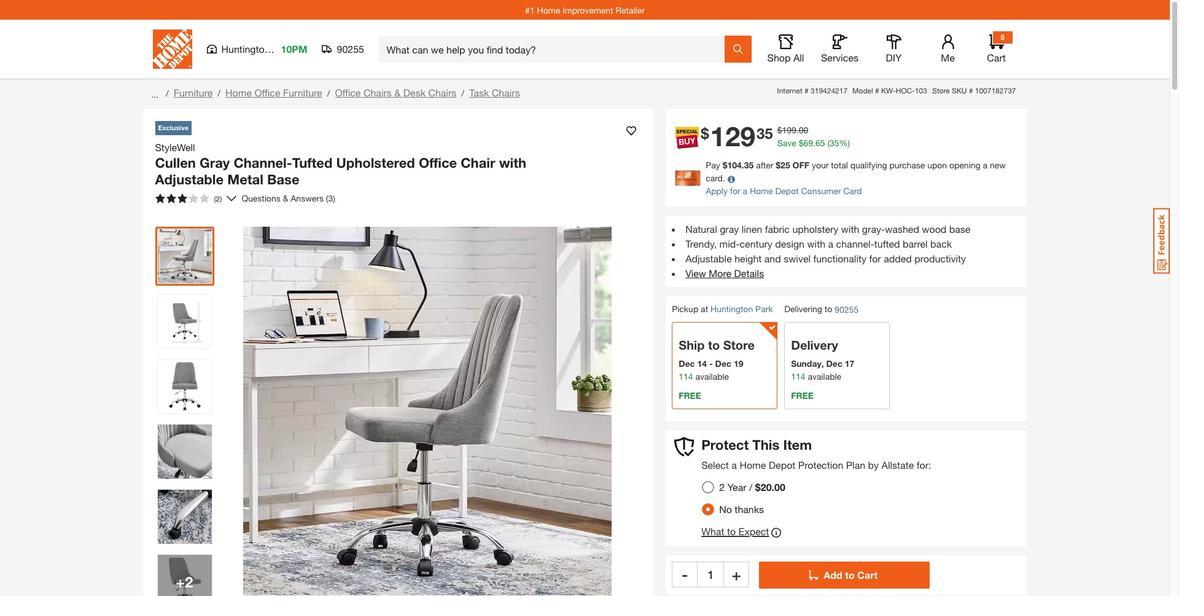 Task type: locate. For each thing, give the bounding box(es) containing it.
channel-
[[837, 238, 875, 250]]

0 vertical spatial park
[[273, 43, 293, 55]]

to for expect
[[727, 525, 736, 537]]

for down tufted
[[870, 253, 882, 264]]

(3)
[[326, 193, 335, 203]]

90255 inside delivering to 90255
[[835, 304, 859, 315]]

1 vertical spatial cart
[[858, 569, 878, 581]]

park up home office furniture link
[[273, 43, 293, 55]]

huntington right at
[[711, 304, 753, 314]]

1 horizontal spatial park
[[756, 304, 773, 314]]

2 free from the left
[[792, 390, 814, 401]]

depot inside protect this item select a home depot protection plan by allstate for:
[[769, 459, 796, 471]]

114
[[679, 371, 693, 382], [792, 371, 806, 382]]

1 horizontal spatial 35
[[830, 138, 840, 148]]

with down upholstery
[[808, 238, 826, 250]]

pickup at huntington park
[[672, 304, 773, 314]]

huntington park
[[222, 43, 293, 55]]

1 114 from the left
[[679, 371, 693, 382]]

furniture
[[174, 87, 213, 98], [283, 87, 322, 98]]

+ inside button
[[732, 566, 741, 583]]

upholstery
[[793, 223, 839, 235]]

2 available from the left
[[808, 371, 842, 382]]

dec left 17
[[827, 358, 843, 369]]

& down base
[[283, 193, 288, 203]]

to right add
[[846, 569, 855, 581]]

1 horizontal spatial for
[[870, 253, 882, 264]]

0 horizontal spatial available
[[696, 371, 729, 382]]

home up 2 year / $20.00 at the bottom
[[740, 459, 766, 471]]

$ 199 . 00 save $ 69 . 65 ( 35 %)
[[778, 125, 851, 148]]

furniture right ... button
[[174, 87, 213, 98]]

upon
[[928, 160, 948, 170]]

upholstered
[[336, 155, 415, 171]]

0 horizontal spatial dec
[[679, 358, 695, 369]]

- inside button
[[682, 566, 688, 583]]

0 horizontal spatial 114
[[679, 371, 693, 382]]

store left sku
[[933, 86, 950, 95]]

depot down the 25
[[776, 186, 799, 196]]

cart down 5
[[988, 52, 1006, 63]]

apply for a home depot consumer card link
[[706, 186, 862, 196]]

19
[[734, 358, 744, 369]]

task
[[469, 87, 489, 98]]

1 vertical spatial store
[[724, 338, 755, 352]]

# left kw-
[[876, 86, 880, 95]]

mid-
[[720, 238, 740, 250]]

0 horizontal spatial furniture
[[174, 87, 213, 98]]

huntington
[[222, 43, 270, 55], [711, 304, 753, 314]]

90255 inside button
[[337, 43, 364, 55]]

chairs right 'task'
[[492, 87, 520, 98]]

a up functionality
[[829, 238, 834, 250]]

dec left '14'
[[679, 358, 695, 369]]

1 horizontal spatial +
[[732, 566, 741, 583]]

sku
[[952, 86, 967, 95]]

1 horizontal spatial 90255
[[835, 304, 859, 315]]

1 horizontal spatial free
[[792, 390, 814, 401]]

adjustable down trendy,
[[686, 253, 732, 264]]

1 vertical spatial &
[[283, 193, 288, 203]]

2 horizontal spatial with
[[842, 223, 860, 235]]

1 horizontal spatial 2
[[720, 481, 725, 493]]

add to cart button
[[760, 561, 930, 589]]

0 horizontal spatial 2
[[185, 573, 193, 590]]

3 # from the left
[[969, 86, 974, 95]]

me
[[941, 52, 955, 63]]

pay $ 104.35 after $ 25 off
[[706, 160, 810, 170]]

shop all
[[768, 52, 805, 63]]

to right ship
[[708, 338, 720, 352]]

added
[[884, 253, 912, 264]]

1 vertical spatial 2
[[185, 573, 193, 590]]

114 inside delivery sunday, dec 17 114 available
[[792, 371, 806, 382]]

option group
[[698, 476, 796, 520]]

0 horizontal spatial chairs
[[364, 87, 392, 98]]

1 vertical spatial 90255
[[835, 304, 859, 315]]

a left new
[[983, 160, 988, 170]]

your total qualifying purchase upon opening a new card.
[[706, 160, 1006, 183]]

stylewell link
[[155, 140, 200, 155]]

card.
[[706, 173, 726, 183]]

114 inside ship to store dec 14 - dec 19 114 available
[[679, 371, 693, 382]]

delivering to 90255
[[785, 304, 859, 315]]

90255 up ... / furniture / home office furniture / office chairs & desk chairs / task chairs
[[337, 43, 364, 55]]

for:
[[917, 459, 932, 471]]

+ for + 2
[[176, 573, 185, 590]]

gray stylewell task chairs kw hoc 103 66.5 image
[[158, 555, 212, 596]]

3 dec from the left
[[827, 358, 843, 369]]

1 dec from the left
[[679, 358, 695, 369]]

metal
[[227, 171, 264, 187]]

1 vertical spatial depot
[[769, 459, 796, 471]]

available down sunday,
[[808, 371, 842, 382]]

office left chair
[[419, 155, 457, 171]]

& left desk
[[395, 87, 401, 98]]

pay
[[706, 160, 721, 170]]

0 horizontal spatial adjustable
[[155, 171, 224, 187]]

35
[[757, 125, 773, 142], [830, 138, 840, 148]]

$ right pay
[[723, 160, 728, 170]]

0 horizontal spatial park
[[273, 43, 293, 55]]

2 horizontal spatial #
[[969, 86, 974, 95]]

free down '14'
[[679, 390, 702, 401]]

and
[[765, 253, 781, 264]]

0 vertical spatial -
[[710, 358, 713, 369]]

1 vertical spatial huntington
[[711, 304, 753, 314]]

internet
[[778, 86, 803, 95]]

90255 right delivering
[[835, 304, 859, 315]]

internet # 319424217 model # kw-hoc-103 store sku # 1007182737
[[778, 86, 1017, 95]]

off
[[793, 160, 810, 170]]

/ right ...
[[166, 88, 169, 98]]

0 vertical spatial 90255
[[337, 43, 364, 55]]

1 horizontal spatial office
[[335, 87, 361, 98]]

what to expect
[[702, 525, 770, 537]]

thanks
[[735, 503, 764, 515]]

0 horizontal spatial huntington
[[222, 43, 270, 55]]

1 furniture from the left
[[174, 87, 213, 98]]

0 vertical spatial depot
[[776, 186, 799, 196]]

35 right 65
[[830, 138, 840, 148]]

- right '14'
[[710, 358, 713, 369]]

1 vertical spatial park
[[756, 304, 773, 314]]

35 inside the $ 199 . 00 save $ 69 . 65 ( 35 %)
[[830, 138, 840, 148]]

114 down sunday,
[[792, 371, 806, 382]]

adjustable up (2) button
[[155, 171, 224, 187]]

a down 104.35
[[743, 186, 748, 196]]

1 horizontal spatial store
[[933, 86, 950, 95]]

0 vertical spatial cart
[[988, 52, 1006, 63]]

0 horizontal spatial #
[[805, 86, 809, 95]]

1 horizontal spatial dec
[[716, 358, 732, 369]]

0 vertical spatial 2
[[720, 481, 725, 493]]

None field
[[698, 561, 724, 587]]

1 available from the left
[[696, 371, 729, 382]]

35 left save
[[757, 125, 773, 142]]

90255
[[337, 43, 364, 55], [835, 304, 859, 315]]

gray-
[[863, 223, 886, 235]]

1 vertical spatial adjustable
[[686, 253, 732, 264]]

0 horizontal spatial cart
[[858, 569, 878, 581]]

depot down item
[[769, 459, 796, 471]]

0 vertical spatial .
[[797, 125, 799, 135]]

1 horizontal spatial -
[[710, 358, 713, 369]]

at
[[701, 304, 708, 314]]

view
[[686, 268, 707, 279]]

1 horizontal spatial available
[[808, 371, 842, 382]]

office down huntington park
[[255, 87, 281, 98]]

available down '14'
[[696, 371, 729, 382]]

free down sunday,
[[792, 390, 814, 401]]

to for 90255
[[825, 304, 833, 314]]

2 horizontal spatial chairs
[[492, 87, 520, 98]]

0 vertical spatial for
[[730, 186, 741, 196]]

0 horizontal spatial free
[[679, 390, 702, 401]]

office inside the stylewell cullen gray channel-tufted upholstered office chair with adjustable metal base
[[419, 155, 457, 171]]

huntington left 10pm
[[222, 43, 270, 55]]

to inside ship to store dec 14 - dec 19 114 available
[[708, 338, 720, 352]]

- left + button
[[682, 566, 688, 583]]

functionality
[[814, 253, 867, 264]]

0 horizontal spatial store
[[724, 338, 755, 352]]

office down 90255 button
[[335, 87, 361, 98]]

0 horizontal spatial with
[[499, 155, 527, 171]]

2 114 from the left
[[792, 371, 806, 382]]

0 vertical spatial store
[[933, 86, 950, 95]]

1 horizontal spatial furniture
[[283, 87, 322, 98]]

$20.00
[[756, 481, 786, 493]]

adjustable inside the stylewell cullen gray channel-tufted upholstered office chair with adjustable metal base
[[155, 171, 224, 187]]

to inside button
[[727, 525, 736, 537]]

home down after
[[750, 186, 773, 196]]

for
[[730, 186, 741, 196], [870, 253, 882, 264]]

2
[[720, 481, 725, 493], [185, 573, 193, 590]]

114 down ship
[[679, 371, 693, 382]]

0 horizontal spatial 90255
[[337, 43, 364, 55]]

office
[[255, 87, 281, 98], [335, 87, 361, 98], [419, 155, 457, 171]]

adjustable inside natural gray linen fabric upholstery with gray-washed wood base trendy, mid-century design with a channel-tufted barrel back adjustable height and swivel functionality for added productivity view more details
[[686, 253, 732, 264]]

a right select
[[732, 459, 737, 471]]

103
[[915, 86, 928, 95]]

# right sku
[[969, 86, 974, 95]]

washed
[[886, 223, 920, 235]]

delivering
[[785, 304, 823, 314]]

# right internet
[[805, 86, 809, 95]]

apply now image
[[675, 170, 706, 186]]

to left 90255 link on the bottom
[[825, 304, 833, 314]]

2 horizontal spatial office
[[419, 155, 457, 171]]

0 horizontal spatial 35
[[757, 125, 773, 142]]

10pm
[[281, 43, 308, 55]]

65
[[816, 138, 826, 148]]

gray stylewell task chairs kw hoc 103 1d.4 image
[[158, 489, 212, 543]]

item
[[784, 437, 812, 453]]

park
[[273, 43, 293, 55], [756, 304, 773, 314]]

opening
[[950, 160, 981, 170]]

2 year / $20.00
[[720, 481, 786, 493]]

+
[[732, 566, 741, 583], [176, 573, 185, 590]]

2 dec from the left
[[716, 358, 732, 369]]

1 vertical spatial .
[[814, 138, 816, 148]]

protect this item select a home depot protection plan by allstate for:
[[702, 437, 932, 471]]

pickup
[[672, 304, 699, 314]]

0 horizontal spatial &
[[283, 193, 288, 203]]

2 vertical spatial with
[[808, 238, 826, 250]]

to for cart
[[846, 569, 855, 581]]

1 vertical spatial with
[[842, 223, 860, 235]]

chairs left desk
[[364, 87, 392, 98]]

consumer
[[802, 186, 841, 196]]

depot
[[776, 186, 799, 196], [769, 459, 796, 471]]

to right what
[[727, 525, 736, 537]]

available
[[696, 371, 729, 382], [808, 371, 842, 382]]

1 vertical spatial -
[[682, 566, 688, 583]]

home right furniture link at the top left of the page
[[226, 87, 252, 98]]

store up the 19
[[724, 338, 755, 352]]

00
[[799, 125, 809, 135]]

tufted
[[875, 238, 901, 250]]

for down info icon
[[730, 186, 741, 196]]

to inside 'button'
[[846, 569, 855, 581]]

(2)
[[214, 194, 222, 203]]

0 vertical spatial huntington
[[222, 43, 270, 55]]

$
[[701, 125, 709, 142], [778, 125, 782, 135], [799, 138, 804, 148], [723, 160, 728, 170], [776, 160, 781, 170]]

a inside your total qualifying purchase upon opening a new card.
[[983, 160, 988, 170]]

129
[[711, 120, 756, 153]]

dec left the 19
[[716, 358, 732, 369]]

0 vertical spatial adjustable
[[155, 171, 224, 187]]

0 horizontal spatial office
[[255, 87, 281, 98]]

2 chairs from the left
[[429, 87, 457, 98]]

add
[[824, 569, 843, 581]]

productivity
[[915, 253, 967, 264]]

... / furniture / home office furniture / office chairs & desk chairs / task chairs
[[149, 87, 520, 99]]

1 horizontal spatial 114
[[792, 371, 806, 382]]

protection
[[799, 459, 844, 471]]

furniture down 10pm
[[283, 87, 322, 98]]

$ left '129'
[[701, 125, 709, 142]]

gray stylewell task chairs kw hoc 103 40.2 image
[[158, 359, 212, 413]]

1 horizontal spatial adjustable
[[686, 253, 732, 264]]

1 free from the left
[[679, 390, 702, 401]]

save
[[778, 138, 797, 148]]

0 vertical spatial with
[[499, 155, 527, 171]]

with right chair
[[499, 155, 527, 171]]

-
[[710, 358, 713, 369], [682, 566, 688, 583]]

store
[[933, 86, 950, 95], [724, 338, 755, 352]]

to inside delivering to 90255
[[825, 304, 833, 314]]

1 horizontal spatial chairs
[[429, 87, 457, 98]]

trendy,
[[686, 238, 717, 250]]

1 # from the left
[[805, 86, 809, 95]]

0 vertical spatial &
[[395, 87, 401, 98]]

1 horizontal spatial &
[[395, 87, 401, 98]]

with up the channel-
[[842, 223, 860, 235]]

0 horizontal spatial -
[[682, 566, 688, 583]]

1 vertical spatial for
[[870, 253, 882, 264]]

1 horizontal spatial #
[[876, 86, 880, 95]]

stylewell
[[155, 141, 195, 153]]

$ 129 35
[[701, 120, 773, 153]]

chairs right desk
[[429, 87, 457, 98]]

dec
[[679, 358, 695, 369], [716, 358, 732, 369], [827, 358, 843, 369]]

wood
[[923, 223, 947, 235]]

2 horizontal spatial dec
[[827, 358, 843, 369]]

park down details
[[756, 304, 773, 314]]

0 horizontal spatial +
[[176, 573, 185, 590]]

gray
[[200, 155, 230, 171]]

home inside ... / furniture / home office furniture / office chairs & desk chairs / task chairs
[[226, 87, 252, 98]]

cart right add
[[858, 569, 878, 581]]

for inside natural gray linen fabric upholstery with gray-washed wood base trendy, mid-century design with a channel-tufted barrel back adjustable height and swivel functionality for added productivity view more details
[[870, 253, 882, 264]]



Task type: vqa. For each thing, say whether or not it's contained in the screenshot.


Task type: describe. For each thing, give the bounding box(es) containing it.
home inside protect this item select a home depot protection plan by allstate for:
[[740, 459, 766, 471]]

1 horizontal spatial .
[[814, 138, 816, 148]]

$ inside $ 129 35
[[701, 125, 709, 142]]

delivery sunday, dec 17 114 available
[[792, 338, 855, 382]]

the home depot logo image
[[153, 29, 192, 69]]

details
[[735, 268, 764, 279]]

height
[[735, 253, 762, 264]]

services
[[822, 52, 859, 63]]

free for to
[[679, 390, 702, 401]]

stylewell cullen gray channel-tufted upholstered office chair with adjustable metal base
[[155, 141, 527, 187]]

huntington park button
[[711, 304, 773, 314]]

questions
[[242, 193, 281, 203]]

diy button
[[875, 34, 914, 64]]

retailer
[[616, 5, 645, 15]]

services button
[[821, 34, 860, 64]]

info image
[[728, 176, 735, 183]]

sunday,
[[792, 358, 824, 369]]

office chairs & desk chairs link
[[335, 87, 457, 98]]

$ down the 00
[[799, 138, 804, 148]]

this
[[753, 437, 780, 453]]

gray
[[720, 223, 739, 235]]

- button
[[672, 561, 698, 587]]

a inside protect this item select a home depot protection plan by allstate for:
[[732, 459, 737, 471]]

add to cart
[[824, 569, 878, 581]]

back
[[931, 238, 952, 250]]

furniture link
[[174, 87, 213, 98]]

gray stylewell task chairs kw hoc 103 e1.1 image
[[158, 294, 212, 348]]

task chairs link
[[469, 87, 520, 98]]

(2) button
[[150, 188, 227, 208]]

1 horizontal spatial huntington
[[711, 304, 753, 314]]

to for store
[[708, 338, 720, 352]]

plan
[[847, 459, 866, 471]]

0 horizontal spatial for
[[730, 186, 741, 196]]

shop
[[768, 52, 791, 63]]

a inside natural gray linen fabric upholstery with gray-washed wood base trendy, mid-century design with a channel-tufted barrel back adjustable height and swivel functionality for added productivity view more details
[[829, 238, 834, 250]]

chair
[[461, 155, 496, 171]]

1 chairs from the left
[[364, 87, 392, 98]]

35 inside $ 129 35
[[757, 125, 773, 142]]

104.35
[[728, 160, 754, 170]]

319424217
[[811, 86, 848, 95]]

+ for +
[[732, 566, 741, 583]]

$ right after
[[776, 160, 781, 170]]

qualifying
[[851, 160, 888, 170]]

25
[[781, 160, 791, 170]]

questions & answers (3)
[[242, 193, 335, 203]]

2 # from the left
[[876, 86, 880, 95]]

what to expect button
[[702, 525, 782, 540]]

1007182737
[[976, 86, 1017, 95]]

base
[[267, 171, 300, 187]]

available inside delivery sunday, dec 17 114 available
[[808, 371, 842, 382]]

purchase
[[890, 160, 926, 170]]

/ down 90255 button
[[327, 88, 330, 98]]

by
[[869, 459, 879, 471]]

linen
[[742, 223, 763, 235]]

your
[[812, 160, 829, 170]]

17
[[845, 358, 855, 369]]

- inside ship to store dec 14 - dec 19 114 available
[[710, 358, 713, 369]]

expect
[[739, 525, 770, 537]]

natural
[[686, 223, 718, 235]]

90255 button
[[322, 43, 365, 55]]

diy
[[886, 52, 902, 63]]

gray stylewell task chairs kw hoc 103 64.0 image
[[158, 229, 212, 283]]

select
[[702, 459, 729, 471]]

kw-
[[882, 86, 896, 95]]

no thanks
[[720, 503, 764, 515]]

home right the #1
[[537, 5, 561, 15]]

apply
[[706, 186, 728, 196]]

/ left 'task'
[[462, 88, 465, 98]]

What can we help you find today? search field
[[387, 36, 724, 62]]

answers
[[291, 193, 324, 203]]

+ button
[[724, 561, 750, 587]]

design
[[776, 238, 805, 250]]

tufted
[[292, 155, 333, 171]]

barrel
[[903, 238, 928, 250]]

/ right year
[[750, 481, 753, 493]]

... button
[[149, 85, 161, 103]]

3 chairs from the left
[[492, 87, 520, 98]]

after
[[756, 160, 774, 170]]

$ up save
[[778, 125, 782, 135]]

available inside ship to store dec 14 - dec 19 114 available
[[696, 371, 729, 382]]

improvement
[[563, 5, 614, 15]]

what
[[702, 525, 725, 537]]

1 horizontal spatial with
[[808, 238, 826, 250]]

0 horizontal spatial .
[[797, 125, 799, 135]]

gray stylewell task chairs kw hoc 103 a0.3 image
[[158, 424, 212, 478]]

+ 2
[[176, 573, 193, 590]]

option group containing 2 year /
[[698, 476, 796, 520]]

2 furniture from the left
[[283, 87, 322, 98]]

base
[[950, 223, 971, 235]]

allstate
[[882, 459, 914, 471]]

feedback link image
[[1154, 208, 1171, 274]]

apply for a home depot consumer card
[[706, 186, 862, 196]]

model
[[853, 86, 874, 95]]

cart inside 'button'
[[858, 569, 878, 581]]

protect
[[702, 437, 749, 453]]

free for sunday,
[[792, 390, 814, 401]]

store inside ship to store dec 14 - dec 19 114 available
[[724, 338, 755, 352]]

with inside the stylewell cullen gray channel-tufted upholstered office chair with adjustable metal base
[[499, 155, 527, 171]]

new
[[990, 160, 1006, 170]]

& inside ... / furniture / home office furniture / office chairs & desk chairs / task chairs
[[395, 87, 401, 98]]

card
[[844, 186, 862, 196]]

cullen
[[155, 155, 196, 171]]

ship to store dec 14 - dec 19 114 available
[[679, 338, 755, 382]]

/ right furniture link at the top left of the page
[[218, 88, 221, 98]]

cart 5
[[988, 33, 1006, 63]]

no
[[720, 503, 732, 515]]

#1 home improvement retailer
[[525, 5, 645, 15]]

dec inside delivery sunday, dec 17 114 available
[[827, 358, 843, 369]]

me button
[[929, 34, 968, 64]]

1 horizontal spatial cart
[[988, 52, 1006, 63]]

3 stars image
[[155, 193, 209, 203]]

century
[[740, 238, 773, 250]]

swivel
[[784, 253, 811, 264]]



